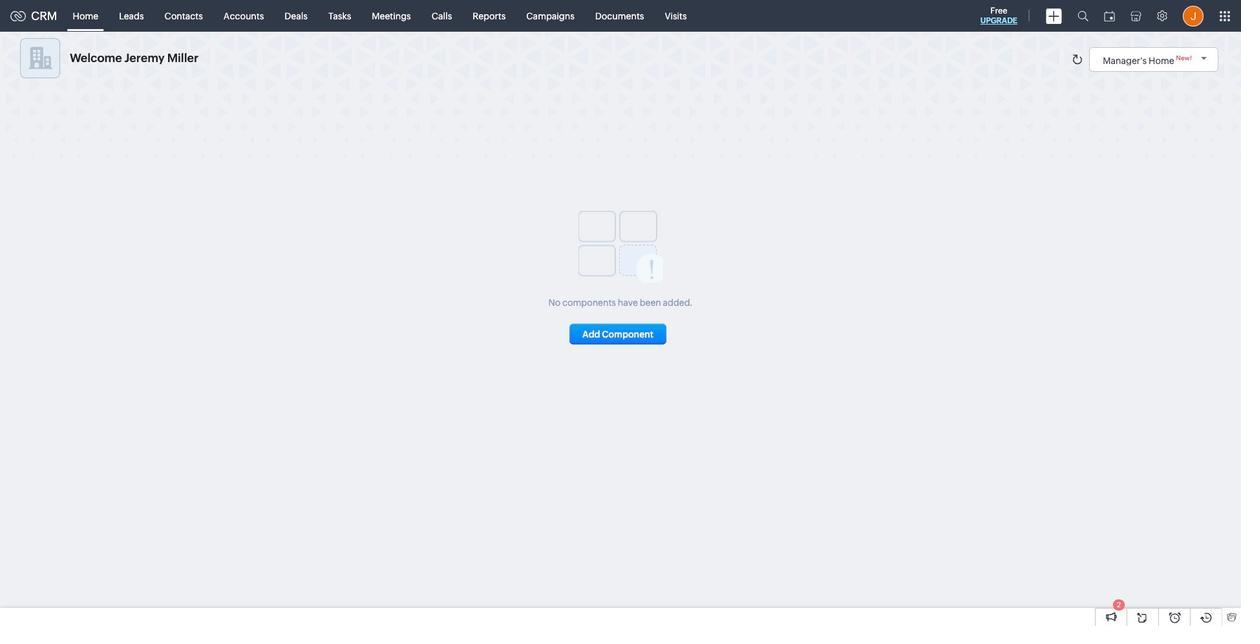 Task type: vqa. For each thing, say whether or not it's contained in the screenshot.
Calendar IMAGE
yes



Task type: describe. For each thing, give the bounding box(es) containing it.
profile image
[[1184, 5, 1204, 26]]

calendar image
[[1105, 11, 1116, 21]]



Task type: locate. For each thing, give the bounding box(es) containing it.
search element
[[1070, 0, 1097, 32]]

profile element
[[1176, 0, 1212, 31]]

logo image
[[10, 11, 26, 21]]

search image
[[1078, 10, 1089, 21]]

create menu image
[[1047, 8, 1063, 24]]

create menu element
[[1039, 0, 1070, 31]]



